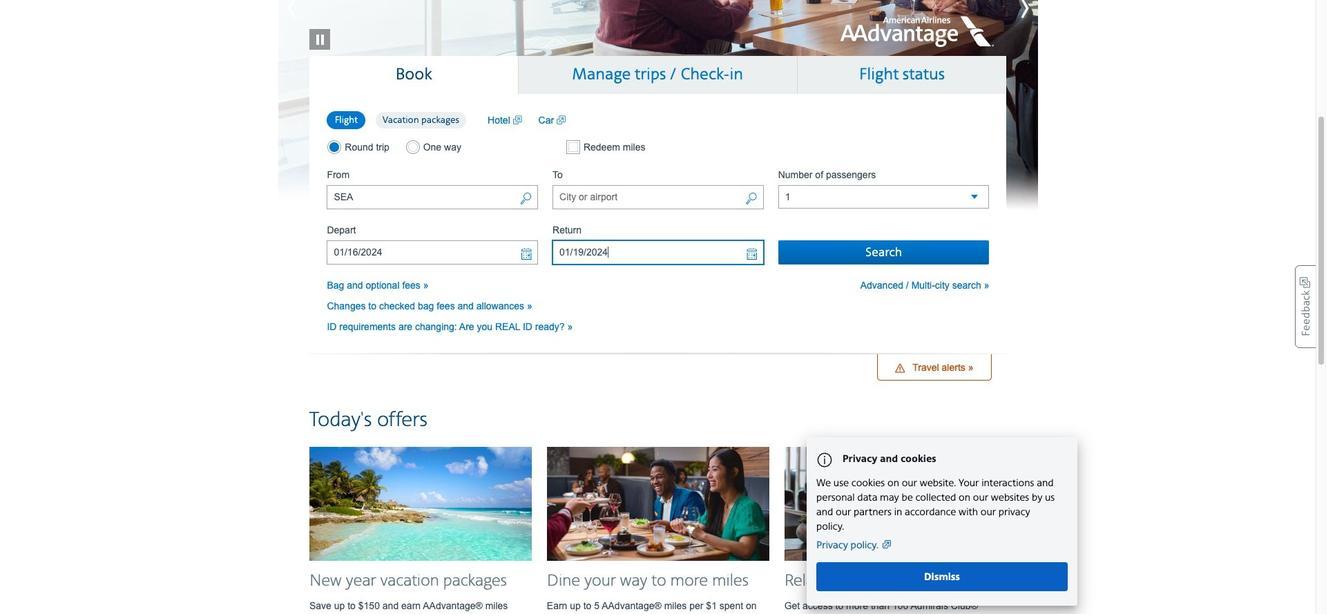 Task type: locate. For each thing, give the bounding box(es) containing it.
2 tab from the left
[[519, 56, 798, 94]]

1 vertical spatial option group
[[327, 140, 538, 154]]

leave feedback, opens external site in new window image
[[1295, 265, 1316, 348]]

search image
[[520, 191, 532, 207]]

mm/dd/yyyy text field
[[327, 240, 538, 265], [553, 240, 764, 265]]

tab
[[309, 56, 519, 94], [519, 56, 798, 94], [798, 56, 1007, 94]]

2 newpage image from the left
[[557, 113, 566, 127]]

1 mm/dd/yyyy text field from the left
[[327, 240, 538, 265]]

1 option group from the top
[[327, 110, 474, 130]]

1 horizontal spatial mm/dd/yyyy text field
[[553, 240, 764, 265]]

newpage image
[[513, 113, 522, 127], [557, 113, 566, 127]]

2 city or airport text field from the left
[[553, 185, 764, 209]]

next slide image
[[976, 0, 1038, 26]]

0 horizontal spatial newpage image
[[513, 113, 522, 127]]

pause slideshow image
[[309, 8, 330, 49]]

0 horizontal spatial city or airport text field
[[327, 185, 538, 209]]

option group
[[327, 110, 474, 130], [327, 140, 538, 154]]

3 tab from the left
[[798, 56, 1007, 94]]

1 horizontal spatial newpage image
[[557, 113, 566, 127]]

1 city or airport text field from the left
[[327, 185, 538, 209]]

aadvantage program updates for 2024. opens another site in a new window that may not meet accessibility guidelines. image
[[278, 0, 1038, 214]]

City or airport text field
[[327, 185, 538, 209], [553, 185, 764, 209]]

previous slide image
[[278, 0, 340, 26]]

None submit
[[778, 240, 989, 265]]

2 option group from the top
[[327, 140, 538, 154]]

0 horizontal spatial mm/dd/yyyy text field
[[327, 240, 538, 265]]

tab list
[[309, 56, 1007, 94]]

1 tab from the left
[[309, 56, 519, 94]]

1 horizontal spatial city or airport text field
[[553, 185, 764, 209]]

0 vertical spatial option group
[[327, 110, 474, 130]]



Task type: describe. For each thing, give the bounding box(es) containing it.
city or airport text field for search image
[[327, 185, 538, 209]]

1 newpage image from the left
[[513, 113, 522, 127]]

search image
[[745, 191, 758, 207]]

2 mm/dd/yyyy text field from the left
[[553, 240, 764, 265]]

city or airport text field for search icon
[[553, 185, 764, 209]]



